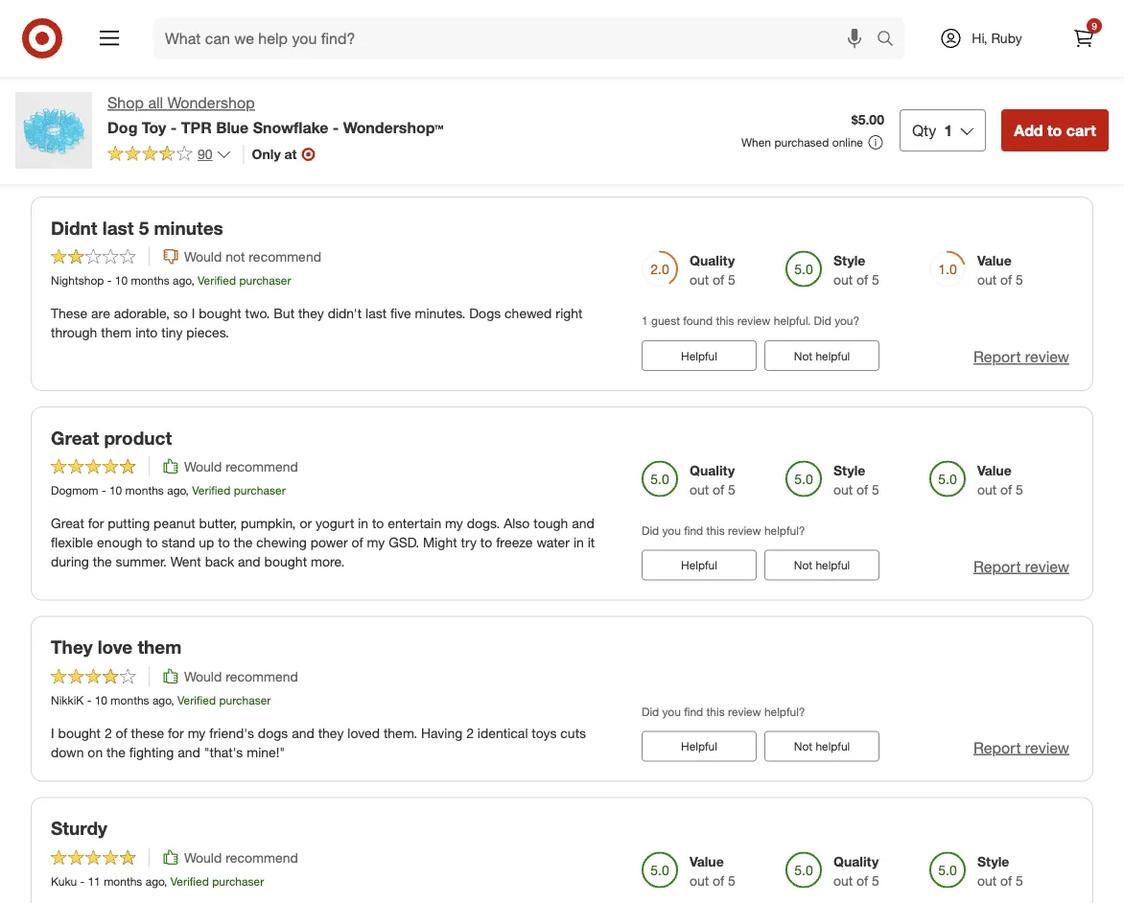 Task type: locate. For each thing, give the bounding box(es) containing it.
2 left guests
[[642, 103, 648, 118]]

months
[[111, 63, 149, 78], [131, 273, 169, 288], [125, 483, 164, 497], [111, 693, 149, 707], [104, 874, 142, 889]]

2 report from the top
[[974, 348, 1021, 366]]

2 helpful button from the top
[[642, 550, 757, 581]]

would not recommend up struggles
[[184, 38, 321, 55]]

not for didnt last 5 minutes
[[226, 248, 245, 265]]

quality out of 5 for cute
[[690, 42, 736, 78]]

ago down "minutes"
[[173, 273, 191, 288]]

all
[[148, 94, 163, 112]]

0 vertical spatial did you find this review helpful?
[[642, 523, 805, 538]]

0 vertical spatial would recommend
[[184, 458, 298, 475]]

1 vertical spatial with
[[199, 114, 224, 131]]

0 vertical spatial helpful
[[681, 349, 717, 363]]

1 did you find this review helpful? from the top
[[642, 523, 805, 538]]

having
[[421, 725, 463, 742]]

them inside these are adorable, so i bought two. but they didn't last five minutes. dogs chewed right through them into tiny pieces.
[[101, 324, 132, 341]]

1 vertical spatial bought
[[264, 553, 307, 570]]

these
[[51, 305, 87, 322]]

awkward
[[483, 95, 537, 112]]

up,
[[344, 95, 362, 112]]

1 vertical spatial helpful.
[[774, 313, 811, 328]]

they left the loved
[[318, 725, 344, 742]]

1 vertical spatial 1
[[642, 313, 648, 328]]

0 vertical spatial them
[[101, 324, 132, 341]]

, up fighting
[[171, 693, 174, 707]]

1 you from the top
[[662, 523, 681, 538]]

my up "that's
[[188, 725, 206, 742]]

my right but
[[180, 95, 198, 112]]

1 would recommend from the top
[[184, 458, 298, 475]]

nightshop - 10 months ago , verified purchaser
[[51, 273, 291, 288]]

to left pick on the left top of page
[[288, 95, 300, 112]]

soo
[[101, 95, 123, 112]]

with down dog
[[199, 114, 224, 131]]

- right dogmom
[[102, 483, 106, 497]]

value out of 5 for great product
[[977, 462, 1023, 498]]

verified up the butter,
[[192, 483, 231, 497]]

3 helpful from the top
[[816, 559, 850, 573]]

0 vertical spatial they
[[298, 305, 324, 322]]

for up enough at the left
[[88, 515, 104, 532]]

value for didnt last 5 minutes
[[977, 252, 1012, 269]]

1 vertical spatial them
[[138, 637, 182, 659]]

- left 6
[[94, 63, 98, 78]]

2 not from the top
[[226, 248, 245, 265]]

for inside the great for putting peanut butter, pumpkin, or yogurt in to entertain my dogs. also tough and flexible enough to stand up to the chewing power of my gsd. might try to freeze water in it during the summer. went back and bought more.
[[88, 515, 104, 532]]

1 vertical spatial 10
[[109, 483, 122, 497]]

would down "minutes"
[[184, 248, 222, 265]]

my left gsd.
[[367, 534, 385, 551]]

1 horizontal spatial bought
[[199, 305, 241, 322]]

1 helpful? from the top
[[764, 523, 805, 538]]

the
[[366, 95, 385, 112], [234, 534, 253, 551], [93, 553, 112, 570], [107, 744, 126, 761]]

play down but
[[170, 114, 195, 131]]

months for love
[[111, 693, 149, 707]]

2 report review from the top
[[974, 348, 1070, 366]]

months up 'adorable,'
[[131, 273, 169, 288]]

i inside i bought 2 of these for my friend's dogs and they loved them. having 2 identical toys cuts down on the fighting and "that's mine!"
[[51, 725, 54, 742]]

loved
[[348, 725, 380, 742]]

9
[[1092, 20, 1097, 32]]

i inside these are adorable, so i bought two. but they didn't last five minutes. dogs chewed right through them into tiny pieces.
[[192, 305, 195, 322]]

dogmom
[[51, 483, 98, 497]]

2 find from the top
[[684, 705, 703, 719]]

the right "up,"
[[366, 95, 385, 112]]

helpful button for great product
[[642, 550, 757, 581]]

1 helpful from the top
[[816, 139, 850, 153]]

would recommend up kuku - 11 months ago , verified purchaser
[[184, 849, 298, 866]]

0 vertical spatial i
[[192, 305, 195, 322]]

1 vertical spatial last
[[366, 305, 387, 322]]

went
[[170, 553, 201, 570]]

0 horizontal spatial i
[[51, 725, 54, 742]]

i up pieces.
[[192, 305, 195, 322]]

back
[[205, 553, 234, 570]]

1 great from the top
[[51, 427, 99, 449]]

did
[[820, 103, 837, 118], [814, 313, 831, 328], [642, 523, 659, 538], [642, 705, 659, 719]]

not helpful for second not helpful button
[[794, 349, 850, 363]]

1 vertical spatial helpful
[[681, 559, 717, 573]]

2
[[642, 103, 648, 118], [104, 725, 112, 742], [466, 725, 474, 742]]

nikkik - 10 months ago , verified purchaser
[[51, 693, 271, 707]]

image of dog toy - tpr blue snowflake - wondershop™ image
[[15, 92, 92, 169]]

verified up friend's
[[177, 693, 216, 707]]

1 vertical spatial helpful button
[[642, 550, 757, 581]]

chewed
[[505, 305, 552, 322]]

great for great product
[[51, 427, 99, 449]]

1 horizontal spatial i
[[192, 305, 195, 322]]

2 vertical spatial bought
[[58, 725, 101, 742]]

ago up these
[[152, 693, 171, 707]]

found right guest at the top right of page
[[683, 313, 713, 328]]

them down are
[[101, 324, 132, 341]]

1 helpful button from the top
[[642, 340, 757, 371]]

0 vertical spatial found
[[689, 103, 719, 118]]

it right makes
[[472, 95, 479, 112]]

style out of 5 for great product
[[834, 462, 880, 498]]

months for last
[[131, 273, 169, 288]]

helpful button
[[642, 340, 757, 371], [642, 550, 757, 581], [642, 732, 757, 762]]

helpful for great product
[[681, 559, 717, 573]]

2 vertical spatial would recommend
[[184, 849, 298, 866]]

try
[[461, 534, 477, 551]]

0 vertical spatial for
[[88, 515, 104, 532]]

in right the 'yogurt'
[[358, 515, 368, 532]]

4 report review button from the top
[[974, 737, 1070, 759]]

3 not helpful from the top
[[794, 559, 850, 573]]

1 report from the top
[[974, 138, 1021, 156]]

sturdy
[[51, 818, 107, 840]]

to left entertain
[[372, 515, 384, 532]]

2 report review button from the top
[[974, 346, 1070, 368]]

find for out of 5
[[684, 523, 703, 538]]

0 horizontal spatial 2
[[104, 725, 112, 742]]

10
[[115, 273, 128, 288], [109, 483, 122, 497], [95, 693, 107, 707]]

4 helpful from the top
[[816, 740, 850, 754]]

2 right having
[[466, 725, 474, 742]]

report for report review button corresponding to 3rd not helpful button from the top of the page
[[974, 558, 1021, 576]]

2 would recommend from the top
[[184, 668, 298, 685]]

2 vertical spatial 10
[[95, 693, 107, 707]]

1 vertical spatial they
[[318, 725, 344, 742]]

did you find this review helpful? for out of 5
[[642, 523, 805, 538]]

great inside the great for putting peanut butter, pumpkin, or yogurt in to entertain my dogs. also tough and flexible enough to stand up to the chewing power of my gsd. might try to freeze water in it during the summer. went back and bought more.
[[51, 515, 84, 532]]

0 vertical spatial great
[[51, 427, 99, 449]]

the up back
[[234, 534, 253, 551]]

play
[[556, 95, 581, 112], [170, 114, 195, 131]]

would up the dogmom - 10 months ago , verified purchaser
[[184, 458, 222, 475]]

, for love
[[171, 693, 174, 707]]

- right toy in the left top of the page
[[171, 118, 177, 137]]

they inside these are adorable, so i bought two. but they didn't last five minutes. dogs chewed right through them into tiny pieces.
[[298, 305, 324, 322]]

0 vertical spatial find
[[684, 523, 703, 538]]

ago
[[153, 63, 172, 78], [173, 273, 191, 288], [167, 483, 186, 497], [152, 693, 171, 707], [146, 874, 164, 889]]

10 for product
[[109, 483, 122, 497]]

not for second not helpful button
[[794, 349, 813, 363]]

did you find this review helpful? for would recommend
[[642, 705, 805, 719]]

1 not from the top
[[226, 38, 245, 55]]

0 vertical spatial would not recommend
[[184, 38, 321, 55]]

0 horizontal spatial for
[[88, 515, 104, 532]]

these
[[131, 725, 164, 742]]

recommend
[[249, 38, 321, 55], [249, 248, 321, 265], [226, 458, 298, 475], [226, 668, 298, 685], [226, 849, 298, 866]]

2 not helpful button from the top
[[765, 340, 880, 371]]

so up tiny on the top left of the page
[[173, 305, 188, 322]]

3 not from the top
[[794, 559, 813, 573]]

1 not helpful from the top
[[794, 139, 850, 153]]

2 helpful from the top
[[816, 349, 850, 363]]

4 report from the top
[[974, 739, 1021, 757]]

- right nightshop
[[107, 273, 112, 288]]

you? for didnt last 5 minutes
[[835, 313, 860, 328]]

0 vertical spatial not
[[226, 38, 245, 55]]

literally
[[51, 95, 97, 112]]

10 up putting
[[109, 483, 122, 497]]

freeze
[[496, 534, 533, 551]]

0 vertical spatial play
[[556, 95, 581, 112]]

in
[[358, 515, 368, 532], [574, 534, 584, 551]]

0 vertical spatial bought
[[199, 305, 241, 322]]

value out of 5
[[977, 42, 1023, 78], [977, 252, 1023, 288], [977, 462, 1023, 498], [690, 853, 736, 889]]

4 not helpful from the top
[[794, 740, 850, 754]]

1 vertical spatial did you find this review helpful?
[[642, 705, 805, 719]]

1 not from the top
[[794, 139, 813, 153]]

also
[[504, 515, 530, 532]]

five
[[390, 305, 411, 322]]

found right guests
[[689, 103, 719, 118]]

1 vertical spatial play
[[170, 114, 195, 131]]

10 right nikkik
[[95, 693, 107, 707]]

- right nikkik
[[87, 693, 91, 707]]

0 vertical spatial so
[[51, 114, 65, 131]]

dog
[[202, 95, 225, 112]]

0 vertical spatial helpful?
[[764, 523, 805, 538]]

and right back
[[238, 553, 261, 570]]

2 left these
[[104, 725, 112, 742]]

the inside i bought 2 of these for my friend's dogs and they loved them. having 2 identical toys cuts down on the fighting and "that's mine!"
[[107, 744, 126, 761]]

1 horizontal spatial for
[[168, 725, 184, 742]]

2 not helpful from the top
[[794, 349, 850, 363]]

0 horizontal spatial with
[[199, 114, 224, 131]]

- for dogmom - 10 months ago , verified purchaser
[[102, 483, 106, 497]]

to right the add
[[1048, 121, 1062, 140]]

1 vertical spatial find
[[684, 705, 703, 719]]

2 did you find this review helpful? from the top
[[642, 705, 805, 719]]

1 report review button from the top
[[974, 136, 1070, 158]]

guests
[[651, 103, 686, 118]]

1 vertical spatial not
[[226, 248, 245, 265]]

months up these
[[111, 693, 149, 707]]

2 not from the top
[[794, 349, 813, 363]]

1 vertical spatial for
[[168, 725, 184, 742]]

0 vertical spatial in
[[358, 515, 368, 532]]

it right 'water'
[[588, 534, 595, 551]]

kuku - 11 months ago , verified purchaser
[[51, 874, 264, 889]]

my inside i bought 2 of these for my friend's dogs and they loved them. having 2 identical toys cuts down on the fighting and "that's mine!"
[[188, 725, 206, 742]]

0 horizontal spatial so
[[51, 114, 65, 131]]

ruby
[[991, 30, 1022, 47]]

helpful button for didnt last 5 minutes
[[642, 340, 757, 371]]

product
[[104, 427, 172, 449]]

verified for great product
[[192, 483, 231, 497]]

2 vertical spatial helpful
[[681, 740, 717, 754]]

report for 1st not helpful button from the bottom of the page report review button
[[974, 739, 1021, 757]]

helpful? for out of 5
[[764, 523, 805, 538]]

last right didnt
[[102, 217, 134, 239]]

1 horizontal spatial last
[[366, 305, 387, 322]]

quality out of 5 for didnt last 5 minutes
[[690, 252, 736, 288]]

qty 1
[[912, 121, 953, 140]]

months right 6
[[111, 63, 149, 78]]

last left five
[[366, 305, 387, 322]]

"that's
[[204, 744, 243, 761]]

helpful
[[816, 139, 850, 153], [816, 349, 850, 363], [816, 559, 850, 573], [816, 740, 850, 754]]

purchaser for they love them
[[219, 693, 271, 707]]

so
[[51, 114, 65, 131], [173, 305, 188, 322]]

3 report review from the top
[[974, 558, 1070, 576]]

0 vertical spatial you
[[662, 523, 681, 538]]

report review button
[[974, 136, 1070, 158], [974, 346, 1070, 368], [974, 556, 1070, 578], [974, 737, 1070, 759]]

quality out of 5 for great product
[[690, 462, 736, 498]]

5 would from the top
[[184, 849, 222, 866]]

wondershop
[[167, 94, 255, 112]]

to right up
[[218, 534, 230, 551]]

of inside i bought 2 of these for my friend's dogs and they loved them. having 2 identical toys cuts down on the fighting and "that's mine!"
[[116, 725, 127, 742]]

to
[[288, 95, 300, 112], [540, 95, 552, 112], [1048, 121, 1062, 140], [372, 515, 384, 532], [146, 534, 158, 551], [218, 534, 230, 551], [480, 534, 492, 551]]

nikkik
[[51, 693, 84, 707]]

into
[[135, 324, 158, 341]]

great up dogmom
[[51, 427, 99, 449]]

1 horizontal spatial them
[[138, 637, 182, 659]]

at
[[284, 146, 297, 162]]

would recommend up friend's
[[184, 668, 298, 685]]

didnt last 5 minutes
[[51, 217, 223, 239]]

bought up pieces.
[[199, 305, 241, 322]]

0 vertical spatial you?
[[840, 103, 865, 118]]

- for morgan - 6 months ago
[[94, 63, 98, 78]]

i
[[192, 305, 195, 322], [51, 725, 54, 742]]

bought down chewing
[[264, 553, 307, 570]]

0 vertical spatial 10
[[115, 273, 128, 288]]

1 vertical spatial would recommend
[[184, 668, 298, 685]]

1 would not recommend from the top
[[184, 38, 321, 55]]

for
[[88, 515, 104, 532], [168, 725, 184, 742]]

helpful for second not helpful button
[[816, 349, 850, 363]]

so left he
[[51, 114, 65, 131]]

- for nightshop - 10 months ago , verified purchaser
[[107, 273, 112, 288]]

with
[[584, 95, 609, 112], [199, 114, 224, 131]]

2 helpful from the top
[[681, 559, 717, 573]]

0 horizontal spatial them
[[101, 324, 132, 341]]

verified right 11
[[171, 874, 209, 889]]

1 vertical spatial you
[[662, 705, 681, 719]]

report for report review button associated with second not helpful button
[[974, 348, 1021, 366]]

purchaser
[[239, 273, 291, 288], [234, 483, 286, 497], [219, 693, 271, 707], [212, 874, 264, 889]]

not for cute
[[226, 38, 245, 55]]

the right on
[[107, 744, 126, 761]]

my
[[180, 95, 198, 112], [445, 515, 463, 532], [367, 534, 385, 551], [188, 725, 206, 742]]

1 vertical spatial great
[[51, 515, 84, 532]]

play right awkward
[[556, 95, 581, 112]]

1 left guest at the top right of page
[[642, 313, 648, 328]]

value for cute
[[977, 42, 1012, 59]]

,
[[191, 273, 194, 288], [186, 483, 189, 497], [171, 693, 174, 707], [164, 874, 167, 889]]

not up nightshop - 10 months ago , verified purchaser
[[226, 248, 245, 265]]

10 up 'adorable,'
[[115, 273, 128, 288]]

them right love in the bottom left of the page
[[138, 637, 182, 659]]

really
[[135, 114, 167, 131]]

1 vertical spatial helpful?
[[764, 705, 805, 719]]

toys
[[532, 725, 557, 742]]

1 vertical spatial so
[[173, 305, 188, 322]]

2 would from the top
[[184, 248, 222, 265]]

1 helpful from the top
[[681, 349, 717, 363]]

10 for love
[[95, 693, 107, 707]]

1 would from the top
[[184, 38, 222, 55]]

minutes.
[[415, 305, 466, 322]]

my up might
[[445, 515, 463, 532]]

cute
[[127, 95, 153, 112]]

tough
[[534, 515, 568, 532]]

quality
[[690, 42, 735, 59], [690, 252, 735, 269], [690, 462, 735, 479], [834, 853, 879, 870]]

- left 11
[[80, 874, 85, 889]]

would up kuku - 11 months ago , verified purchaser
[[184, 849, 222, 866]]

to right try
[[480, 534, 492, 551]]

would recommend for product
[[184, 458, 298, 475]]

0 horizontal spatial bought
[[58, 725, 101, 742]]

putting
[[108, 515, 150, 532]]

2 vertical spatial helpful button
[[642, 732, 757, 762]]

you? for cute
[[840, 103, 865, 118]]

9 link
[[1063, 17, 1105, 59]]

not
[[226, 38, 245, 55], [226, 248, 245, 265]]

0 vertical spatial helpful button
[[642, 340, 757, 371]]

months up putting
[[125, 483, 164, 497]]

4 not from the top
[[794, 740, 813, 754]]

2 horizontal spatial bought
[[264, 553, 307, 570]]

1 find from the top
[[684, 523, 703, 538]]

the down enough at the left
[[93, 553, 112, 570]]

would recommend up the butter,
[[184, 458, 298, 475]]

would not recommend up two.
[[184, 248, 321, 265]]

they
[[298, 305, 324, 322], [318, 725, 344, 742]]

not for 1st not helpful button
[[794, 139, 813, 153]]

value out of 5 for cute
[[977, 42, 1023, 78]]

1 vertical spatial would not recommend
[[184, 248, 321, 265]]

not up struggles
[[226, 38, 245, 55]]

ago up peanut on the left of the page
[[167, 483, 186, 497]]

2 helpful? from the top
[[764, 705, 805, 719]]

3 report from the top
[[974, 558, 1021, 576]]

out
[[690, 61, 709, 78], [834, 61, 853, 78], [977, 61, 997, 78], [690, 271, 709, 288], [834, 271, 853, 288], [977, 271, 997, 288], [690, 481, 709, 498], [834, 481, 853, 498], [977, 481, 997, 498], [690, 872, 709, 889], [834, 872, 853, 889], [977, 872, 997, 889]]

3 report review button from the top
[[974, 556, 1070, 578]]

but
[[274, 305, 295, 322]]

they right but
[[298, 305, 324, 322]]

you for would recommend
[[662, 705, 681, 719]]

would up nikkik - 10 months ago , verified purchaser
[[184, 668, 222, 685]]

1 horizontal spatial with
[[584, 95, 609, 112]]

ago for love
[[152, 693, 171, 707]]

bought up "down"
[[58, 725, 101, 742]]

1 vertical spatial found
[[683, 313, 713, 328]]

1 horizontal spatial play
[[556, 95, 581, 112]]

shop all wondershop dog toy - tpr blue snowflake - wondershop™
[[107, 94, 444, 137]]

found
[[689, 103, 719, 118], [683, 313, 713, 328]]

, right 11
[[164, 874, 167, 889]]

style out of 5 for cute
[[834, 42, 880, 78]]

0 vertical spatial helpful.
[[780, 103, 817, 118]]

- for kuku - 11 months ago , verified purchaser
[[80, 874, 85, 889]]

1 horizontal spatial in
[[574, 534, 584, 551]]

fighting
[[129, 744, 174, 761]]

, down "minutes"
[[191, 273, 194, 288]]

for right these
[[168, 725, 184, 742]]

verified up pieces.
[[198, 273, 236, 288]]

1 vertical spatial you?
[[835, 313, 860, 328]]

in right 'water'
[[574, 534, 584, 551]]

might
[[423, 534, 457, 551]]

, up peanut on the left of the page
[[186, 483, 189, 497]]

90 link
[[107, 145, 232, 167]]

with left guests
[[584, 95, 609, 112]]

2 great from the top
[[51, 515, 84, 532]]

1 horizontal spatial so
[[173, 305, 188, 322]]

morgan - 6 months ago
[[51, 63, 172, 78]]

online
[[832, 135, 863, 150]]

, for product
[[186, 483, 189, 497]]

great product
[[51, 427, 172, 449]]

not helpful for 1st not helpful button
[[794, 139, 850, 153]]

great up the flexible
[[51, 515, 84, 532]]

and right dogs
[[292, 725, 314, 742]]

1 vertical spatial i
[[51, 725, 54, 742]]

found for didnt last 5 minutes
[[683, 313, 713, 328]]

1 horizontal spatial 1
[[944, 121, 953, 140]]

would up wondershop
[[184, 38, 222, 55]]

4 would from the top
[[184, 668, 222, 685]]

2 you from the top
[[662, 705, 681, 719]]

would for sturdy
[[184, 849, 222, 866]]

3 would from the top
[[184, 458, 222, 475]]

-
[[94, 63, 98, 78], [171, 118, 177, 137], [333, 118, 339, 137], [107, 273, 112, 288], [102, 483, 106, 497], [87, 693, 91, 707], [80, 874, 85, 889]]

last
[[102, 217, 134, 239], [366, 305, 387, 322]]

0 horizontal spatial last
[[102, 217, 134, 239]]

found for cute
[[689, 103, 719, 118]]

i up "down"
[[51, 725, 54, 742]]

3 not helpful button from the top
[[765, 550, 880, 581]]

1 right qty
[[944, 121, 953, 140]]

review
[[743, 103, 776, 118], [1025, 138, 1070, 156], [738, 313, 771, 328], [1025, 348, 1070, 366], [728, 523, 761, 538], [1025, 558, 1070, 576], [728, 705, 761, 719], [1025, 739, 1070, 757]]

2 would not recommend from the top
[[184, 248, 321, 265]]



Task type: vqa. For each thing, say whether or not it's contained in the screenshot.
Verified corresponding to They love them
yes



Task type: describe. For each thing, give the bounding box(es) containing it.
6
[[101, 63, 108, 78]]

entertain
[[388, 515, 441, 532]]

butter,
[[199, 515, 237, 532]]

purchaser for great product
[[234, 483, 286, 497]]

What can we help you find? suggestions appear below search field
[[153, 17, 882, 59]]

this for cute
[[722, 103, 740, 118]]

$5.00
[[852, 111, 884, 128]]

report review button for 3rd not helpful button from the top of the page
[[974, 556, 1070, 578]]

0 vertical spatial 1
[[944, 121, 953, 140]]

this for great product
[[707, 523, 725, 538]]

10 for last
[[115, 273, 128, 288]]

dogs
[[469, 305, 501, 322]]

to right awkward
[[540, 95, 552, 112]]

purchased
[[774, 135, 829, 150]]

helpful for 3rd not helpful button from the top of the page
[[816, 559, 850, 573]]

pick
[[304, 95, 329, 112]]

0 horizontal spatial 1
[[642, 313, 648, 328]]

would not recommend for cute
[[184, 38, 321, 55]]

kuku
[[51, 874, 77, 889]]

search
[[868, 31, 914, 49]]

of inside the great for putting peanut butter, pumpkin, or yogurt in to entertain my dogs. also tough and flexible enough to stand up to the chewing power of my gsd. might try to freeze water in it during the summer. went back and bought more.
[[352, 534, 363, 551]]

style for cute
[[834, 42, 866, 59]]

ago for last
[[173, 273, 191, 288]]

didnt
[[51, 217, 97, 239]]

them.
[[384, 725, 417, 742]]

style out of 5 for didnt last 5 minutes
[[834, 252, 880, 288]]

much
[[265, 114, 299, 131]]

purchaser for sturdy
[[212, 874, 264, 889]]

would not recommend for didnt last 5 minutes
[[184, 248, 321, 265]]

and left "that's
[[178, 744, 200, 761]]

mine!"
[[247, 744, 285, 761]]

ago for product
[[167, 483, 186, 497]]

90
[[198, 146, 213, 162]]

helpful for 1st not helpful button
[[816, 139, 850, 153]]

literally soo cute but my dog struggles to pick it up, the shape makes it awkward to play with so he doesn't really play with it that much
[[51, 95, 609, 131]]

4 not helpful button from the top
[[765, 732, 880, 762]]

doesn't
[[88, 114, 131, 131]]

helpful. for cute
[[780, 103, 817, 118]]

but
[[157, 95, 176, 112]]

would recommend for love
[[184, 668, 298, 685]]

verified for sturdy
[[171, 874, 209, 889]]

shape
[[388, 95, 425, 112]]

during
[[51, 553, 89, 570]]

find for would recommend
[[684, 705, 703, 719]]

add to cart
[[1014, 121, 1096, 140]]

makes
[[429, 95, 468, 112]]

last inside these are adorable, so i bought two. but they didn't last five minutes. dogs chewed right through them into tiny pieces.
[[366, 305, 387, 322]]

identical
[[478, 725, 528, 742]]

not helpful for 3rd not helpful button from the top of the page
[[794, 559, 850, 573]]

and right tough
[[572, 515, 595, 532]]

they inside i bought 2 of these for my friend's dogs and they loved them. having 2 identical toys cuts down on the fighting and "that's mine!"
[[318, 725, 344, 742]]

struggles
[[229, 95, 285, 112]]

bought inside these are adorable, so i bought two. but they didn't last five minutes. dogs chewed right through them into tiny pieces.
[[199, 305, 241, 322]]

great for great for putting peanut butter, pumpkin, or yogurt in to entertain my dogs. also tough and flexible enough to stand up to the chewing power of my gsd. might try to freeze water in it during the summer. went back and bought more.
[[51, 515, 84, 532]]

style for great product
[[834, 462, 866, 479]]

enough
[[97, 534, 142, 551]]

recommend for they love them
[[226, 668, 298, 685]]

they
[[51, 637, 93, 659]]

recommend for sturdy
[[226, 849, 298, 866]]

didn't
[[328, 305, 362, 322]]

value for great product
[[977, 462, 1012, 479]]

3 would recommend from the top
[[184, 849, 298, 866]]

hi, ruby
[[972, 30, 1022, 47]]

helpful. for didnt last 5 minutes
[[774, 313, 811, 328]]

0 vertical spatial with
[[584, 95, 609, 112]]

3 helpful from the top
[[681, 740, 717, 754]]

you for out of 5
[[662, 523, 681, 538]]

quality for cute
[[690, 42, 735, 59]]

helpful? for would recommend
[[764, 705, 805, 719]]

bought inside i bought 2 of these for my friend's dogs and they loved them. having 2 identical toys cuts down on the fighting and "that's mine!"
[[58, 725, 101, 742]]

not for 3rd not helpful button from the top of the page
[[794, 559, 813, 573]]

right
[[556, 305, 583, 322]]

it inside the great for putting peanut butter, pumpkin, or yogurt in to entertain my dogs. also tough and flexible enough to stand up to the chewing power of my gsd. might try to freeze water in it during the summer. went back and bought more.
[[588, 534, 595, 551]]

dogmom - 10 months ago , verified purchaser
[[51, 483, 286, 497]]

summer.
[[116, 553, 167, 570]]

or
[[300, 515, 312, 532]]

search button
[[868, 17, 914, 63]]

not for 1st not helpful button from the bottom of the page
[[794, 740, 813, 754]]

1 report review from the top
[[974, 138, 1070, 156]]

wondershop™
[[343, 118, 444, 137]]

great for putting peanut butter, pumpkin, or yogurt in to entertain my dogs. also tough and flexible enough to stand up to the chewing power of my gsd. might try to freeze water in it during the summer. went back and bought more.
[[51, 515, 595, 570]]

through
[[51, 324, 97, 341]]

quality for didnt last 5 minutes
[[690, 252, 735, 269]]

power
[[310, 534, 348, 551]]

gsd.
[[389, 534, 419, 551]]

they love them
[[51, 637, 182, 659]]

he
[[69, 114, 84, 131]]

verified for didnt last 5 minutes
[[198, 273, 236, 288]]

4 report review from the top
[[974, 739, 1070, 757]]

it left "up,"
[[333, 95, 340, 112]]

more.
[[311, 553, 345, 570]]

when
[[741, 135, 771, 150]]

guest
[[651, 313, 680, 328]]

ago right 11
[[146, 874, 164, 889]]

1 guest found this review helpful. did you?
[[642, 313, 860, 328]]

would for didnt last 5 minutes
[[184, 248, 222, 265]]

only
[[252, 146, 281, 162]]

helpful for didnt last 5 minutes
[[681, 349, 717, 363]]

style for didnt last 5 minutes
[[834, 252, 866, 269]]

it left that
[[228, 114, 235, 131]]

stand
[[162, 534, 195, 551]]

dog
[[107, 118, 138, 137]]

1 horizontal spatial 2
[[466, 725, 474, 742]]

would for they love them
[[184, 668, 222, 685]]

morgan
[[51, 63, 90, 78]]

ago up all
[[153, 63, 172, 78]]

adorable,
[[114, 305, 170, 322]]

dogs.
[[467, 515, 500, 532]]

3 helpful button from the top
[[642, 732, 757, 762]]

so inside these are adorable, so i bought two. but they didn't last five minutes. dogs chewed right through them into tiny pieces.
[[173, 305, 188, 322]]

chewing
[[256, 534, 307, 551]]

verified for they love them
[[177, 693, 216, 707]]

0 vertical spatial last
[[102, 217, 134, 239]]

- for nikkik - 10 months ago , verified purchaser
[[87, 693, 91, 707]]

nightshop
[[51, 273, 104, 288]]

cute
[[51, 7, 92, 29]]

quality for great product
[[690, 462, 735, 479]]

to up summer.
[[146, 534, 158, 551]]

this for didnt last 5 minutes
[[716, 313, 734, 328]]

months right 11
[[104, 874, 142, 889]]

up
[[199, 534, 214, 551]]

1 vertical spatial in
[[574, 534, 584, 551]]

so inside literally soo cute but my dog struggles to pick it up, the shape makes it awkward to play with so he doesn't really play with it that much
[[51, 114, 65, 131]]

value out of 5 for didnt last 5 minutes
[[977, 252, 1023, 288]]

flexible
[[51, 534, 93, 551]]

are
[[91, 305, 110, 322]]

blue
[[216, 118, 249, 137]]

love
[[98, 637, 132, 659]]

report review button for 1st not helpful button from the bottom of the page
[[974, 737, 1070, 759]]

1 not helpful button from the top
[[765, 130, 880, 161]]

yogurt
[[316, 515, 354, 532]]

pieces.
[[186, 324, 229, 341]]

bought inside the great for putting peanut butter, pumpkin, or yogurt in to entertain my dogs. also tough and flexible enough to stand up to the chewing power of my gsd. might try to freeze water in it during the summer. went back and bought more.
[[264, 553, 307, 570]]

not helpful for 1st not helpful button from the bottom of the page
[[794, 740, 850, 754]]

would for great product
[[184, 458, 222, 475]]

my inside literally soo cute but my dog struggles to pick it up, the shape makes it awkward to play with so he doesn't really play with it that much
[[180, 95, 198, 112]]

report for fourth report review button from the bottom
[[974, 138, 1021, 156]]

purchaser for didnt last 5 minutes
[[239, 273, 291, 288]]

shop
[[107, 94, 144, 112]]

report review button for second not helpful button
[[974, 346, 1070, 368]]

recommend for great product
[[226, 458, 298, 475]]

the inside literally soo cute but my dog struggles to pick it up, the shape makes it awkward to play with so he doesn't really play with it that much
[[366, 95, 385, 112]]

months for product
[[125, 483, 164, 497]]

- right snowflake
[[333, 118, 339, 137]]

0 horizontal spatial in
[[358, 515, 368, 532]]

minutes
[[154, 217, 223, 239]]

would for cute
[[184, 38, 222, 55]]

tpr
[[181, 118, 212, 137]]

when purchased online
[[741, 135, 863, 150]]

2 guests found this review helpful. did you?
[[642, 103, 865, 118]]

0 horizontal spatial play
[[170, 114, 195, 131]]

helpful for 1st not helpful button from the bottom of the page
[[816, 740, 850, 754]]

cart
[[1067, 121, 1096, 140]]

for inside i bought 2 of these for my friend's dogs and they loved them. having 2 identical toys cuts down on the fighting and "that's mine!"
[[168, 725, 184, 742]]

dogs
[[258, 725, 288, 742]]

, for last
[[191, 273, 194, 288]]

these are adorable, so i bought two. but they didn't last five minutes. dogs chewed right through them into tiny pieces.
[[51, 305, 583, 341]]

to inside button
[[1048, 121, 1062, 140]]

down
[[51, 744, 84, 761]]

add to cart button
[[1002, 109, 1109, 152]]

two.
[[245, 305, 270, 322]]

2 horizontal spatial 2
[[642, 103, 648, 118]]



